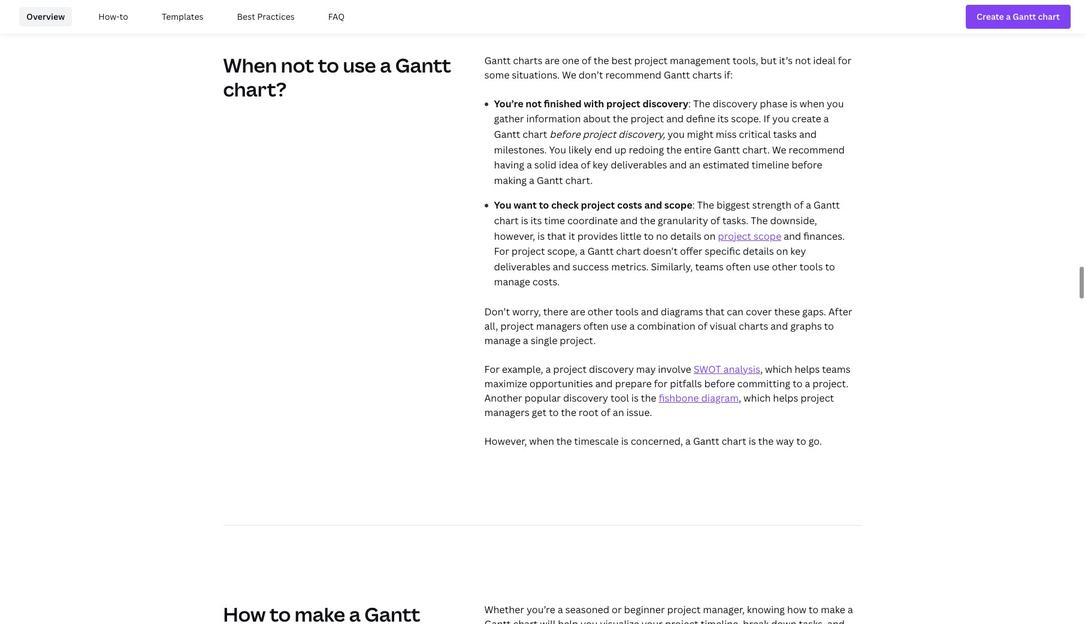 Task type: describe. For each thing, give the bounding box(es) containing it.
having
[[494, 158, 525, 172]]

chart down diagram
[[722, 435, 747, 448]]

costs.
[[533, 275, 560, 289]]

when not to use a gantt chart?
[[223, 52, 451, 102]]

chart inside and finances. for project scope, a gantt chart doesn't offer specific details on key deliverables and success metrics. similarly, teams often use other tools to manage costs.
[[616, 245, 641, 258]]

0 horizontal spatial you
[[494, 199, 512, 212]]

that inside : the biggest strength of a gantt chart is its time coordinate and the granularity of tasks. the downside, however, is that it provides little to no details on
[[547, 229, 567, 243]]

templates
[[162, 11, 204, 22]]

for inside "gantt charts are one of the best project management tools, but it's not ideal for some situations. we don't recommend gantt charts if:"
[[838, 54, 852, 67]]

the inside : the discovery phase is when you gather information about the project and define its scope. if you create a gantt chart
[[613, 112, 629, 126]]

discovery inside : the discovery phase is when you gather information about the project and define its scope. if you create a gantt chart
[[713, 97, 758, 110]]

to inside , which helps project managers get to the root of an issue.
[[549, 406, 559, 419]]

tools inside don't worry, there are other tools and diagrams that can cover these gaps. after all, project managers often use a combination of visual charts and graphs to manage a single project.
[[616, 305, 639, 318]]

pitfalls
[[670, 377, 702, 390]]

visualize
[[600, 617, 640, 624]]

faq
[[328, 11, 345, 22]]

help
[[558, 617, 579, 624]]

1 horizontal spatial charts
[[693, 68, 722, 81]]

one
[[562, 54, 580, 67]]

practices
[[257, 11, 295, 22]]

other inside don't worry, there are other tools and diagrams that can cover these gaps. after all, project managers often use a combination of visual charts and graphs to manage a single project.
[[588, 305, 613, 318]]

key inside you might miss critical tasks and milestones. you likely end up redoing the entire gantt chart. we recommend having a solid idea of key deliverables and an estimated timeline before making a gantt chart.
[[593, 158, 609, 172]]

however, when the timescale is concerned, a gantt chart is the way to go.
[[485, 435, 822, 448]]

teams inside and finances. for project scope, a gantt chart doesn't offer specific details on key deliverables and success metrics. similarly, teams often use other tools to manage costs.
[[696, 260, 724, 273]]

gantt charts are one of the best project management tools, but it's not ideal for some situations. we don't recommend gantt charts if:
[[485, 54, 852, 81]]

chart?
[[223, 76, 287, 102]]

and down entire
[[670, 158, 687, 172]]

and inside , which helps teams maximize opportunities and prepare for pitfalls before committing to a project. another popular discovery tool is the
[[596, 377, 613, 390]]

get
[[532, 406, 547, 419]]

the for discovery
[[694, 97, 711, 110]]

a inside and finances. for project scope, a gantt chart doesn't offer specific details on key deliverables and success metrics. similarly, teams often use other tools to manage costs.
[[580, 245, 585, 258]]

tool
[[611, 391, 629, 405]]

strength
[[753, 199, 792, 212]]

and right costs
[[645, 199, 663, 212]]

1 vertical spatial chart.
[[566, 174, 593, 187]]

gantt inside and finances. for project scope, a gantt chart doesn't offer specific details on key deliverables and success metrics. similarly, teams often use other tools to manage costs.
[[588, 245, 614, 258]]

how-to button
[[86, 2, 140, 31]]

define
[[686, 112, 716, 126]]

helps for project
[[773, 391, 799, 405]]

project down "about"
[[583, 128, 616, 141]]

go.
[[809, 435, 822, 448]]

page section links element
[[0, 0, 1086, 34]]

check
[[551, 199, 579, 212]]

manage inside don't worry, there are other tools and diagrams that can cover these gaps. after all, project managers often use a combination of visual charts and graphs to manage a single project.
[[485, 334, 521, 347]]

details inside : the biggest strength of a gantt chart is its time coordinate and the granularity of tasks. the downside, however, is that it provides little to no details on
[[671, 229, 702, 243]]

best practices link
[[230, 7, 302, 26]]

create
[[792, 112, 822, 126]]

and inside : the biggest strength of a gantt chart is its time coordinate and the granularity of tasks. the downside, however, is that it provides little to no details on
[[620, 214, 638, 227]]

, for project
[[739, 391, 742, 405]]

is right timescale
[[621, 435, 629, 448]]

graphs
[[791, 319, 822, 333]]

project. inside don't worry, there are other tools and diagrams that can cover these gaps. after all, project managers often use a combination of visual charts and graphs to manage a single project.
[[560, 334, 596, 347]]

offer
[[680, 245, 703, 258]]

not for you're not finished with project discovery
[[526, 97, 542, 110]]

ideal
[[814, 54, 836, 67]]

are inside "gantt charts are one of the best project management tools, but it's not ideal for some situations. we don't recommend gantt charts if:"
[[545, 54, 560, 67]]

gantt inside : the biggest strength of a gantt chart is its time coordinate and the granularity of tasks. the downside, however, is that it provides little to no details on
[[814, 199, 840, 212]]

use inside don't worry, there are other tools and diagrams that can cover these gaps. after all, project managers often use a combination of visual charts and graphs to manage a single project.
[[611, 319, 627, 333]]

project right with at the top
[[607, 97, 641, 110]]

use inside when not to use a gantt chart?
[[343, 52, 376, 78]]

we inside you might miss critical tasks and milestones. you likely end up redoing the entire gantt chart. we recommend having a solid idea of key deliverables and an estimated timeline before making a gantt chart.
[[772, 143, 787, 156]]

or
[[612, 603, 622, 616]]

finished
[[544, 97, 582, 110]]

how-to link
[[91, 7, 135, 26]]

whether
[[485, 603, 525, 616]]

costs
[[617, 199, 643, 212]]

helps for teams
[[795, 363, 820, 376]]

issue.
[[627, 406, 652, 419]]

making
[[494, 174, 527, 187]]

is down time
[[538, 229, 545, 243]]

the left way
[[759, 435, 774, 448]]

to inside when not to use a gantt chart?
[[318, 52, 339, 78]]

, which helps teams maximize opportunities and prepare for pitfalls before committing to a project. another popular discovery tool is the
[[485, 363, 851, 405]]

swot analysis link
[[694, 363, 761, 376]]

little
[[620, 229, 642, 243]]

don't
[[579, 68, 603, 81]]

but
[[761, 54, 777, 67]]

project inside and finances. for project scope, a gantt chart doesn't offer specific details on key deliverables and success metrics. similarly, teams often use other tools to manage costs.
[[512, 245, 545, 258]]

faq link
[[321, 7, 352, 26]]

opportunities
[[530, 377, 593, 390]]

: the discovery phase is when you gather information about the project and define its scope. if you create a gantt chart
[[494, 97, 844, 141]]

you inside whether you're a seasoned or beginner project manager, knowing how to make a gantt chart will help you visualize your project timeline, break down tasks, an
[[581, 617, 598, 624]]

of inside don't worry, there are other tools and diagrams that can cover these gaps. after all, project managers often use a combination of visual charts and graphs to manage a single project.
[[698, 319, 708, 333]]

discovery inside , which helps teams maximize opportunities and prepare for pitfalls before committing to a project. another popular discovery tool is the
[[563, 391, 608, 405]]

teams inside , which helps teams maximize opportunities and prepare for pitfalls before committing to a project. another popular discovery tool is the
[[822, 363, 851, 376]]

and finances. for project scope, a gantt chart doesn't offer specific details on key deliverables and success metrics. similarly, teams often use other tools to manage costs.
[[494, 229, 845, 289]]

fishbone
[[659, 391, 699, 405]]

manager,
[[703, 603, 745, 616]]

a inside when not to use a gantt chart?
[[380, 52, 392, 78]]

single
[[531, 334, 558, 347]]

1 horizontal spatial chart.
[[743, 143, 770, 156]]

of left tasks.
[[711, 214, 720, 227]]

visual
[[710, 319, 737, 333]]

after
[[829, 305, 853, 318]]

it's
[[779, 54, 793, 67]]

involve
[[658, 363, 692, 376]]

1 vertical spatial for
[[485, 363, 500, 376]]

the left timescale
[[557, 435, 572, 448]]

discovery,
[[619, 128, 666, 141]]

best practices
[[237, 11, 295, 22]]

if
[[764, 112, 770, 126]]

to inside : the biggest strength of a gantt chart is its time coordinate and the granularity of tasks. the downside, however, is that it provides little to no details on
[[644, 229, 654, 243]]

the inside : the biggest strength of a gantt chart is its time coordinate and the granularity of tasks. the downside, however, is that it provides little to no details on
[[640, 214, 656, 227]]

no
[[656, 229, 668, 243]]

to up time
[[539, 199, 549, 212]]

specific
[[705, 245, 741, 258]]

for inside , which helps teams maximize opportunities and prepare for pitfalls before committing to a project. another popular discovery tool is the
[[654, 377, 668, 390]]

the inside , which helps project managers get to the root of an issue.
[[561, 406, 577, 419]]

tasks,
[[799, 617, 825, 624]]

fishbone diagram
[[659, 391, 739, 405]]

manage inside and finances. for project scope, a gantt chart doesn't offer specific details on key deliverables and success metrics. similarly, teams often use other tools to manage costs.
[[494, 275, 530, 289]]

how
[[788, 603, 807, 616]]

project inside "gantt charts are one of the best project management tools, but it's not ideal for some situations. we don't recommend gantt charts if:"
[[634, 54, 668, 67]]

cover
[[746, 305, 772, 318]]

worry,
[[512, 305, 541, 318]]

project down tasks.
[[718, 229, 752, 243]]

can
[[727, 305, 744, 318]]

provides
[[578, 229, 618, 243]]

you're
[[494, 97, 524, 110]]

key inside and finances. for project scope, a gantt chart doesn't offer specific details on key deliverables and success metrics. similarly, teams often use other tools to manage costs.
[[791, 245, 806, 258]]

to inside and finances. for project scope, a gantt chart doesn't offer specific details on key deliverables and success metrics. similarly, teams often use other tools to manage costs.
[[826, 260, 835, 273]]

milestones.
[[494, 143, 547, 156]]

an inside , which helps project managers get to the root of an issue.
[[613, 406, 624, 419]]

not for when not to use a gantt chart?
[[281, 52, 314, 78]]

don't worry, there are other tools and diagrams that can cover these gaps. after all, project managers often use a combination of visual charts and graphs to manage a single project.
[[485, 305, 853, 347]]

is inside , which helps teams maximize opportunities and prepare for pitfalls before committing to a project. another popular discovery tool is the
[[632, 391, 639, 405]]

discovery up prepare
[[589, 363, 634, 376]]

situations.
[[512, 68, 560, 81]]

end
[[595, 143, 612, 156]]

and up combination
[[641, 305, 659, 318]]

other inside and finances. for project scope, a gantt chart doesn't offer specific details on key deliverables and success metrics. similarly, teams often use other tools to manage costs.
[[772, 260, 798, 273]]

and down these
[[771, 319, 788, 333]]

break
[[743, 617, 769, 624]]

on inside : the biggest strength of a gantt chart is its time coordinate and the granularity of tasks. the downside, however, is that it provides little to no details on
[[704, 229, 716, 243]]

there
[[544, 305, 568, 318]]

another
[[485, 391, 522, 405]]

for inside and finances. for project scope, a gantt chart doesn't offer specific details on key deliverables and success metrics. similarly, teams often use other tools to manage costs.
[[494, 245, 510, 258]]

and down scope,
[[553, 260, 571, 273]]

deliverables inside you might miss critical tasks and milestones. you likely end up redoing the entire gantt chart. we recommend having a solid idea of key deliverables and an estimated timeline before making a gantt chart.
[[611, 158, 667, 172]]

project inside , which helps project managers get to the root of an issue.
[[801, 391, 834, 405]]

project right your
[[665, 617, 699, 624]]

prepare
[[615, 377, 652, 390]]

0 horizontal spatial charts
[[513, 54, 543, 67]]

to inside whether you're a seasoned or beginner project manager, knowing how to make a gantt chart will help you visualize your project timeline, break down tasks, an
[[809, 603, 819, 616]]

is left way
[[749, 435, 756, 448]]

time
[[544, 214, 565, 227]]

to inside , which helps teams maximize opportunities and prepare for pitfalls before committing to a project. another popular discovery tool is the
[[793, 377, 803, 390]]

best practices button
[[225, 2, 307, 31]]

charts inside don't worry, there are other tools and diagrams that can cover these gaps. after all, project managers often use a combination of visual charts and graphs to manage a single project.
[[739, 319, 769, 333]]

diagrams
[[661, 305, 703, 318]]

success
[[573, 260, 609, 273]]

critical
[[739, 128, 771, 141]]

when
[[223, 52, 277, 78]]

the inside "gantt charts are one of the best project management tools, but it's not ideal for some situations. we don't recommend gantt charts if:"
[[594, 54, 609, 67]]

tasks
[[774, 128, 797, 141]]

its inside : the biggest strength of a gantt chart is its time coordinate and the granularity of tasks. the downside, however, is that it provides little to no details on
[[531, 214, 542, 227]]

seasoned
[[566, 603, 610, 616]]

discovery down "gantt charts are one of the best project management tools, but it's not ideal for some situations. we don't recommend gantt charts if:"
[[643, 97, 689, 110]]



Task type: locate. For each thing, give the bounding box(es) containing it.
0 vertical spatial ,
[[761, 363, 763, 376]]

we down tasks
[[772, 143, 787, 156]]

the up define
[[694, 97, 711, 110]]

0 vertical spatial managers
[[536, 319, 581, 333]]

and
[[667, 112, 684, 126], [800, 128, 817, 141], [670, 158, 687, 172], [645, 199, 663, 212], [620, 214, 638, 227], [784, 229, 802, 243], [553, 260, 571, 273], [641, 305, 659, 318], [771, 319, 788, 333], [596, 377, 613, 390]]

key down finances.
[[791, 245, 806, 258]]

is down prepare
[[632, 391, 639, 405]]

1 horizontal spatial on
[[777, 245, 788, 258]]

1 horizontal spatial :
[[693, 199, 695, 212]]

0 horizontal spatial before
[[550, 128, 581, 141]]

0 vertical spatial manage
[[494, 275, 530, 289]]

the
[[594, 54, 609, 67], [613, 112, 629, 126], [667, 143, 682, 156], [640, 214, 656, 227], [641, 391, 657, 405], [561, 406, 577, 419], [557, 435, 572, 448], [759, 435, 774, 448]]

downside,
[[771, 214, 817, 227]]

granularity
[[658, 214, 708, 227]]

use down 'project scope' link
[[754, 260, 770, 273]]

1 vertical spatial helps
[[773, 391, 799, 405]]

phase
[[760, 97, 788, 110]]

0 vertical spatial that
[[547, 229, 567, 243]]

to inside don't worry, there are other tools and diagrams that can cover these gaps. after all, project managers often use a combination of visual charts and graphs to manage a single project.
[[825, 319, 834, 333]]

not right it's
[[795, 54, 811, 67]]

1 horizontal spatial not
[[526, 97, 542, 110]]

you're not finished with project discovery
[[494, 97, 689, 110]]

for right ideal
[[838, 54, 852, 67]]

0 horizontal spatial an
[[613, 406, 624, 419]]

don't
[[485, 305, 510, 318]]

of right root in the bottom of the page
[[601, 406, 611, 419]]

2 horizontal spatial use
[[754, 260, 770, 273]]

project down worry,
[[501, 319, 534, 333]]

0 horizontal spatial managers
[[485, 406, 530, 419]]

make
[[821, 603, 846, 616]]

key down end
[[593, 158, 609, 172]]

0 vertical spatial which
[[765, 363, 793, 376]]

1 vertical spatial tools
[[616, 305, 639, 318]]

example,
[[502, 363, 543, 376]]

0 vertical spatial the
[[694, 97, 711, 110]]

1 vertical spatial often
[[584, 319, 609, 333]]

tools,
[[733, 54, 759, 67]]

1 vertical spatial you
[[494, 199, 512, 212]]

before right timeline on the right top of page
[[792, 158, 823, 172]]

1 vertical spatial are
[[571, 305, 586, 318]]

1 vertical spatial the
[[698, 199, 715, 212]]

1 horizontal spatial an
[[690, 158, 701, 172]]

information
[[527, 112, 581, 126]]

0 vertical spatial recommend
[[606, 68, 662, 81]]

before inside you might miss critical tasks and milestones. you likely end up redoing the entire gantt chart. we recommend having a solid idea of key deliverables and an estimated timeline before making a gantt chart.
[[792, 158, 823, 172]]

other up these
[[772, 260, 798, 273]]

project right best
[[634, 54, 668, 67]]

recommend down best
[[606, 68, 662, 81]]

for up maximize
[[485, 363, 500, 376]]

, down committing
[[739, 391, 742, 405]]

and up tool
[[596, 377, 613, 390]]

0 horizontal spatial its
[[531, 214, 542, 227]]

, for teams
[[761, 363, 763, 376]]

which inside , which helps project managers get to the root of an issue.
[[744, 391, 771, 405]]

are inside don't worry, there are other tools and diagrams that can cover these gaps. after all, project managers often use a combination of visual charts and graphs to manage a single project.
[[571, 305, 586, 318]]

overview
[[26, 11, 65, 22]]

: inside : the biggest strength of a gantt chart is its time coordinate and the granularity of tasks. the downside, however, is that it provides little to no details on
[[693, 199, 695, 212]]

if:
[[724, 68, 733, 81]]

scope.
[[731, 112, 762, 126]]

0 vertical spatial an
[[690, 158, 701, 172]]

of
[[582, 54, 592, 67], [581, 158, 591, 172], [794, 199, 804, 212], [711, 214, 720, 227], [698, 319, 708, 333], [601, 406, 611, 419]]

details down granularity
[[671, 229, 702, 243]]

the up granularity
[[698, 199, 715, 212]]

: up define
[[689, 97, 691, 110]]

0 horizontal spatial that
[[547, 229, 567, 243]]

the for biggest
[[698, 199, 715, 212]]

whether you're a seasoned or beginner project manager, knowing how to make a gantt chart will help you visualize your project timeline, break down tasks, an
[[485, 603, 853, 624]]

chart
[[523, 128, 548, 141], [494, 214, 519, 227], [616, 245, 641, 258], [722, 435, 747, 448], [513, 617, 538, 624]]

1 horizontal spatial tools
[[800, 260, 823, 273]]

the left entire
[[667, 143, 682, 156]]

1 horizontal spatial when
[[800, 97, 825, 110]]

way
[[776, 435, 794, 448]]

managers down 'another'
[[485, 406, 530, 419]]

before up diagram
[[705, 377, 735, 390]]

which inside , which helps teams maximize opportunities and prepare for pitfalls before committing to a project. another popular discovery tool is the
[[765, 363, 793, 376]]

1 horizontal spatial are
[[571, 305, 586, 318]]

its left time
[[531, 214, 542, 227]]

its up miss
[[718, 112, 729, 126]]

likely
[[569, 143, 592, 156]]

0 horizontal spatial :
[[689, 97, 691, 110]]

chart inside whether you're a seasoned or beginner project manager, knowing how to make a gantt chart will help you visualize your project timeline, break down tasks, an
[[513, 617, 538, 624]]

1 horizontal spatial ,
[[761, 363, 763, 376]]

its inside : the discovery phase is when you gather information about the project and define its scope. if you create a gantt chart
[[718, 112, 729, 126]]

chart up the however,
[[494, 214, 519, 227]]

not right when
[[281, 52, 314, 78]]

0 vertical spatial :
[[689, 97, 691, 110]]

gantt inside when not to use a gantt chart?
[[396, 52, 451, 78]]

to right committing
[[793, 377, 803, 390]]

1 horizontal spatial details
[[743, 245, 774, 258]]

project scope
[[718, 229, 782, 243]]

chart inside : the discovery phase is when you gather information about the project and define its scope. if you create a gantt chart
[[523, 128, 548, 141]]

project up discovery,
[[631, 112, 664, 126]]

tools inside and finances. for project scope, a gantt chart doesn't offer specific details on key deliverables and success metrics. similarly, teams often use other tools to manage costs.
[[800, 260, 823, 273]]

, inside , which helps teams maximize opportunities and prepare for pitfalls before committing to a project. another popular discovery tool is the
[[761, 363, 763, 376]]

which down committing
[[744, 391, 771, 405]]

for example, a project discovery may involve swot analysis
[[485, 363, 761, 376]]

0 vertical spatial tools
[[800, 260, 823, 273]]

managers inside don't worry, there are other tools and diagrams that can cover these gaps. after all, project managers often use a combination of visual charts and graphs to manage a single project.
[[536, 319, 581, 333]]

charts down the management
[[693, 68, 722, 81]]

: inside : the discovery phase is when you gather information about the project and define its scope. if you create a gantt chart
[[689, 97, 691, 110]]

1 horizontal spatial use
[[611, 319, 627, 333]]

0 vertical spatial its
[[718, 112, 729, 126]]

1 vertical spatial use
[[754, 260, 770, 273]]

chart up the metrics.
[[616, 245, 641, 258]]

discovery up root in the bottom of the page
[[563, 391, 608, 405]]

project inside don't worry, there are other tools and diagrams that can cover these gaps. after all, project managers often use a combination of visual charts and graphs to manage a single project.
[[501, 319, 534, 333]]

: the biggest strength of a gantt chart is its time coordinate and the granularity of tasks. the downside, however, is that it provides little to no details on
[[494, 199, 840, 243]]

which for project
[[744, 391, 771, 405]]

1 vertical spatial project.
[[813, 377, 849, 390]]

it
[[569, 229, 575, 243]]

helps down graphs on the bottom of the page
[[795, 363, 820, 376]]

of up downside,
[[794, 199, 804, 212]]

0 vertical spatial details
[[671, 229, 702, 243]]

knowing
[[747, 603, 785, 616]]

and inside : the discovery phase is when you gather information about the project and define its scope. if you create a gantt chart
[[667, 112, 684, 126]]

and down costs
[[620, 214, 638, 227]]

the inside you might miss critical tasks and milestones. you likely end up redoing the entire gantt chart. we recommend having a solid idea of key deliverables and an estimated timeline before making a gantt chart.
[[667, 143, 682, 156]]

2 vertical spatial use
[[611, 319, 627, 333]]

you inside you might miss critical tasks and milestones. you likely end up redoing the entire gantt chart. we recommend having a solid idea of key deliverables and an estimated timeline before making a gantt chart.
[[549, 143, 566, 156]]

: up granularity
[[693, 199, 695, 212]]

tools down finances.
[[800, 260, 823, 273]]

for
[[838, 54, 852, 67], [654, 377, 668, 390]]

0 horizontal spatial for
[[654, 377, 668, 390]]

not
[[281, 52, 314, 78], [795, 54, 811, 67], [526, 97, 542, 110]]

0 vertical spatial other
[[772, 260, 798, 273]]

1 horizontal spatial project.
[[813, 377, 849, 390]]

details inside and finances. for project scope, a gantt chart doesn't offer specific details on key deliverables and success metrics. similarly, teams often use other tools to manage costs.
[[743, 245, 774, 258]]

teams down 'specific' at the right top
[[696, 260, 724, 273]]

other right there
[[588, 305, 613, 318]]

fishbone diagram link
[[659, 391, 739, 405]]

discovery up 'scope.'
[[713, 97, 758, 110]]

the inside , which helps teams maximize opportunities and prepare for pitfalls before committing to a project. another popular discovery tool is the
[[641, 391, 657, 405]]

0 vertical spatial when
[[800, 97, 825, 110]]

1 horizontal spatial for
[[838, 54, 852, 67]]

1 horizontal spatial scope
[[754, 229, 782, 243]]

1 horizontal spatial recommend
[[789, 143, 845, 156]]

root
[[579, 406, 599, 419]]

project. inside , which helps teams maximize opportunities and prepare for pitfalls before committing to a project. another popular discovery tool is the
[[813, 377, 849, 390]]

: for you're not finished with project discovery
[[689, 97, 691, 110]]

1 vertical spatial on
[[777, 245, 788, 258]]

the inside : the discovery phase is when you gather information about the project and define its scope. if you create a gantt chart
[[694, 97, 711, 110]]

recommend down create
[[789, 143, 845, 156]]

chart down you're
[[513, 617, 538, 624]]

timescale
[[574, 435, 619, 448]]

project
[[634, 54, 668, 67], [607, 97, 641, 110], [631, 112, 664, 126], [583, 128, 616, 141], [581, 199, 615, 212], [718, 229, 752, 243], [512, 245, 545, 258], [501, 319, 534, 333], [553, 363, 587, 376], [801, 391, 834, 405], [668, 603, 701, 616], [665, 617, 699, 624]]

to down faq link at the left of the page
[[318, 52, 339, 78]]

for
[[494, 245, 510, 258], [485, 363, 500, 376]]

to inside how-to link
[[120, 11, 128, 22]]

the up 'little'
[[640, 214, 656, 227]]

when inside : the discovery phase is when you gather information about the project and define its scope. if you create a gantt chart
[[800, 97, 825, 110]]

idea
[[559, 158, 579, 172]]

1 vertical spatial managers
[[485, 406, 530, 419]]

the up issue.
[[641, 391, 657, 405]]

swot
[[694, 363, 721, 376]]

helps inside , which helps project managers get to the root of an issue.
[[773, 391, 799, 405]]

helps
[[795, 363, 820, 376], [773, 391, 799, 405]]

1 horizontal spatial managers
[[536, 319, 581, 333]]

deliverables inside and finances. for project scope, a gantt chart doesn't offer specific details on key deliverables and success metrics. similarly, teams often use other tools to manage costs.
[[494, 260, 551, 273]]

2 vertical spatial before
[[705, 377, 735, 390]]

to up tasks, at the right bottom of the page
[[809, 603, 819, 616]]

0 vertical spatial for
[[494, 245, 510, 258]]

, inside , which helps project managers get to the root of an issue.
[[739, 391, 742, 405]]

that inside don't worry, there are other tools and diagrams that can cover these gaps. after all, project managers often use a combination of visual charts and graphs to manage a single project.
[[706, 305, 725, 318]]

doesn't
[[643, 245, 678, 258]]

of inside "gantt charts are one of the best project management tools, but it's not ideal for some situations. we don't recommend gantt charts if:"
[[582, 54, 592, 67]]

and down downside,
[[784, 229, 802, 243]]

0 vertical spatial chart.
[[743, 143, 770, 156]]

1 horizontal spatial key
[[791, 245, 806, 258]]

you down ideal
[[827, 97, 844, 110]]

not inside "gantt charts are one of the best project management tools, but it's not ideal for some situations. we don't recommend gantt charts if:"
[[795, 54, 811, 67]]

1 horizontal spatial before
[[705, 377, 735, 390]]

you inside you might miss critical tasks and milestones. you likely end up redoing the entire gantt chart. we recommend having a solid idea of key deliverables and an estimated timeline before making a gantt chart.
[[668, 128, 685, 141]]

0 horizontal spatial use
[[343, 52, 376, 78]]

to left go.
[[797, 435, 807, 448]]

is down want
[[521, 214, 529, 227]]

to down after
[[825, 319, 834, 333]]

of left visual at bottom
[[698, 319, 708, 333]]

on down downside,
[[777, 245, 788, 258]]

to left templates
[[120, 11, 128, 22]]

chart inside : the biggest strength of a gantt chart is its time coordinate and the granularity of tasks. the downside, however, is that it provides little to no details on
[[494, 214, 519, 227]]

0 vertical spatial you
[[549, 143, 566, 156]]

often inside don't worry, there are other tools and diagrams that can cover these gaps. after all, project managers often use a combination of visual charts and graphs to manage a single project.
[[584, 319, 609, 333]]

project down the however,
[[512, 245, 545, 258]]

0 vertical spatial teams
[[696, 260, 724, 273]]

1 horizontal spatial we
[[772, 143, 787, 156]]

1 vertical spatial which
[[744, 391, 771, 405]]

managers inside , which helps project managers get to the root of an issue.
[[485, 406, 530, 419]]

1 vertical spatial that
[[706, 305, 725, 318]]

0 horizontal spatial details
[[671, 229, 702, 243]]

a inside : the discovery phase is when you gather information about the project and define its scope. if you create a gantt chart
[[824, 112, 829, 126]]

0 horizontal spatial when
[[530, 435, 554, 448]]

and down create
[[800, 128, 817, 141]]

1 vertical spatial recommend
[[789, 143, 845, 156]]

0 vertical spatial we
[[562, 68, 577, 81]]

recommend inside you might miss critical tasks and milestones. you likely end up redoing the entire gantt chart. we recommend having a solid idea of key deliverables and an estimated timeline before making a gantt chart.
[[789, 143, 845, 156]]

will
[[540, 617, 556, 624]]

its
[[718, 112, 729, 126], [531, 214, 542, 227]]

use down faq link at the left of the page
[[343, 52, 376, 78]]

you might miss critical tasks and milestones. you likely end up redoing the entire gantt chart. we recommend having a solid idea of key deliverables and an estimated timeline before making a gantt chart.
[[494, 128, 845, 187]]

0 horizontal spatial other
[[588, 305, 613, 318]]

,
[[761, 363, 763, 376], [739, 391, 742, 405]]

maximize
[[485, 377, 528, 390]]

to left no
[[644, 229, 654, 243]]

which for teams
[[765, 363, 793, 376]]

you left might
[[668, 128, 685, 141]]

1 horizontal spatial often
[[726, 260, 751, 273]]

0 horizontal spatial are
[[545, 54, 560, 67]]

use inside and finances. for project scope, a gantt chart doesn't offer specific details on key deliverables and success metrics. similarly, teams often use other tools to manage costs.
[[754, 260, 770, 273]]

of down likely
[[581, 158, 591, 172]]

deliverables up costs.
[[494, 260, 551, 273]]

1 vertical spatial ,
[[739, 391, 742, 405]]

popular
[[525, 391, 561, 405]]

concerned,
[[631, 435, 683, 448]]

1 horizontal spatial that
[[706, 305, 725, 318]]

1 vertical spatial manage
[[485, 334, 521, 347]]

details down project scope at the right
[[743, 245, 774, 258]]

1 horizontal spatial deliverables
[[611, 158, 667, 172]]

analysis
[[724, 363, 761, 376]]

0 horizontal spatial chart.
[[566, 174, 593, 187]]

recommend inside "gantt charts are one of the best project management tools, but it's not ideal for some situations. we don't recommend gantt charts if:"
[[606, 68, 662, 81]]

the up project scope at the right
[[751, 214, 768, 227]]

a
[[380, 52, 392, 78], [824, 112, 829, 126], [527, 158, 532, 172], [529, 174, 535, 187], [806, 199, 812, 212], [580, 245, 585, 258], [630, 319, 635, 333], [523, 334, 529, 347], [546, 363, 551, 376], [805, 377, 811, 390], [686, 435, 691, 448], [558, 603, 563, 616], [848, 603, 853, 616]]

timeline
[[752, 158, 790, 172]]

1 vertical spatial other
[[588, 305, 613, 318]]

how-to
[[98, 11, 128, 22]]

0 vertical spatial helps
[[795, 363, 820, 376]]

biggest
[[717, 199, 750, 212]]

0 horizontal spatial deliverables
[[494, 260, 551, 273]]

down
[[771, 617, 797, 624]]

1 vertical spatial before
[[792, 158, 823, 172]]

0 vertical spatial use
[[343, 52, 376, 78]]

some
[[485, 68, 510, 81]]

charts
[[513, 54, 543, 67], [693, 68, 722, 81], [739, 319, 769, 333]]

before
[[550, 128, 581, 141], [792, 158, 823, 172], [705, 377, 735, 390]]

1 vertical spatial its
[[531, 214, 542, 227]]

we inside "gantt charts are one of the best project management tools, but it's not ideal for some situations. we don't recommend gantt charts if:"
[[562, 68, 577, 81]]

scope,
[[548, 245, 578, 258]]

for down the however,
[[494, 245, 510, 258]]

1 vertical spatial an
[[613, 406, 624, 419]]

however,
[[485, 435, 527, 448]]

with
[[584, 97, 604, 110]]

the up don't
[[594, 54, 609, 67]]

teams
[[696, 260, 724, 273], [822, 363, 851, 376]]

often up for example, a project discovery may involve swot analysis
[[584, 319, 609, 333]]

about
[[583, 112, 611, 126]]

0 vertical spatial scope
[[665, 199, 693, 212]]

similarly,
[[651, 260, 693, 273]]

not inside when not to use a gantt chart?
[[281, 52, 314, 78]]

2 vertical spatial the
[[751, 214, 768, 227]]

a inside , which helps teams maximize opportunities and prepare for pitfalls before committing to a project. another popular discovery tool is the
[[805, 377, 811, 390]]

a inside : the biggest strength of a gantt chart is its time coordinate and the granularity of tasks. the downside, however, is that it provides little to no details on
[[806, 199, 812, 212]]

:
[[689, 97, 691, 110], [693, 199, 695, 212]]

gantt inside : the discovery phase is when you gather information about the project and define its scope. if you create a gantt chart
[[494, 128, 521, 141]]

manage
[[494, 275, 530, 289], [485, 334, 521, 347]]

of inside you might miss critical tasks and milestones. you likely end up redoing the entire gantt chart. we recommend having a solid idea of key deliverables and an estimated timeline before making a gantt chart.
[[581, 158, 591, 172]]

2 vertical spatial charts
[[739, 319, 769, 333]]

0 vertical spatial on
[[704, 229, 716, 243]]

0 horizontal spatial often
[[584, 319, 609, 333]]

the
[[694, 97, 711, 110], [698, 199, 715, 212], [751, 214, 768, 227]]

1 vertical spatial details
[[743, 245, 774, 258]]

managers
[[536, 319, 581, 333], [485, 406, 530, 419]]

0 horizontal spatial scope
[[665, 199, 693, 212]]

0 vertical spatial project.
[[560, 334, 596, 347]]

1 horizontal spatial teams
[[822, 363, 851, 376]]

is inside : the discovery phase is when you gather information about the project and define its scope. if you create a gantt chart
[[790, 97, 798, 110]]

manage up worry,
[[494, 275, 530, 289]]

are
[[545, 54, 560, 67], [571, 305, 586, 318]]

helps inside , which helps teams maximize opportunities and prepare for pitfalls before committing to a project. another popular discovery tool is the
[[795, 363, 820, 376]]

committing
[[738, 377, 791, 390]]

management
[[670, 54, 731, 67]]

how-
[[98, 11, 120, 22]]

1 vertical spatial when
[[530, 435, 554, 448]]

is right phase
[[790, 97, 798, 110]]

that up visual at bottom
[[706, 305, 725, 318]]

the left root in the bottom of the page
[[561, 406, 577, 419]]

of inside , which helps project managers get to the root of an issue.
[[601, 406, 611, 419]]

you up idea
[[549, 143, 566, 156]]

managers down there
[[536, 319, 581, 333]]

1 vertical spatial scope
[[754, 229, 782, 243]]

helps down committing
[[773, 391, 799, 405]]

chart. down critical
[[743, 143, 770, 156]]

before down information
[[550, 128, 581, 141]]

all,
[[485, 319, 498, 333]]

entire
[[684, 143, 712, 156]]

project right beginner
[[668, 603, 701, 616]]

to
[[120, 11, 128, 22], [318, 52, 339, 78], [539, 199, 549, 212], [644, 229, 654, 243], [826, 260, 835, 273], [825, 319, 834, 333], [793, 377, 803, 390], [549, 406, 559, 419], [797, 435, 807, 448], [809, 603, 819, 616]]

before inside , which helps teams maximize opportunities and prepare for pitfalls before committing to a project. another popular discovery tool is the
[[705, 377, 735, 390]]

0 horizontal spatial not
[[281, 52, 314, 78]]

when up create
[[800, 97, 825, 110]]

charts up situations.
[[513, 54, 543, 67]]

: for you want to check project costs and scope
[[693, 199, 695, 212]]

project up opportunities
[[553, 363, 587, 376]]

0 vertical spatial often
[[726, 260, 751, 273]]

and left define
[[667, 112, 684, 126]]

charts down cover on the right of page
[[739, 319, 769, 333]]

project up go.
[[801, 391, 834, 405]]

0 horizontal spatial recommend
[[606, 68, 662, 81]]

1 vertical spatial :
[[693, 199, 695, 212]]

you right "if" in the right of the page
[[773, 112, 790, 126]]

discovery
[[643, 97, 689, 110], [713, 97, 758, 110], [589, 363, 634, 376], [563, 391, 608, 405]]

0 horizontal spatial tools
[[616, 305, 639, 318]]

gaps.
[[803, 305, 827, 318]]

gantt
[[396, 52, 451, 78], [485, 54, 511, 67], [664, 68, 690, 81], [494, 128, 521, 141], [714, 143, 740, 156], [537, 174, 563, 187], [814, 199, 840, 212], [588, 245, 614, 258], [693, 435, 720, 448], [485, 617, 511, 624]]

often inside and finances. for project scope, a gantt chart doesn't offer specific details on key deliverables and success metrics. similarly, teams often use other tools to manage costs.
[[726, 260, 751, 273]]

project up coordinate
[[581, 199, 615, 212]]

2 horizontal spatial charts
[[739, 319, 769, 333]]

gantt inside whether you're a seasoned or beginner project manager, knowing how to make a gantt chart will help you visualize your project timeline, break down tasks, an
[[485, 617, 511, 624]]

on inside and finances. for project scope, a gantt chart doesn't offer specific details on key deliverables and success metrics. similarly, teams often use other tools to manage costs.
[[777, 245, 788, 258]]

overview button
[[14, 2, 77, 31]]

1 horizontal spatial you
[[549, 143, 566, 156]]

an
[[690, 158, 701, 172], [613, 406, 624, 419]]

0 vertical spatial are
[[545, 54, 560, 67]]

an inside you might miss critical tasks and milestones. you likely end up redoing the entire gantt chart. we recommend having a solid idea of key deliverables and an estimated timeline before making a gantt chart.
[[690, 158, 701, 172]]

miss
[[716, 128, 737, 141]]

chart.
[[743, 143, 770, 156], [566, 174, 593, 187]]

project inside : the discovery phase is when you gather information about the project and define its scope. if you create a gantt chart
[[631, 112, 664, 126]]

when
[[800, 97, 825, 110], [530, 435, 554, 448]]

0 horizontal spatial we
[[562, 68, 577, 81]]

faq button
[[316, 2, 357, 31]]

which up committing
[[765, 363, 793, 376]]

that left "it"
[[547, 229, 567, 243]]

want
[[514, 199, 537, 212]]



Task type: vqa. For each thing, say whether or not it's contained in the screenshot.
Pro
no



